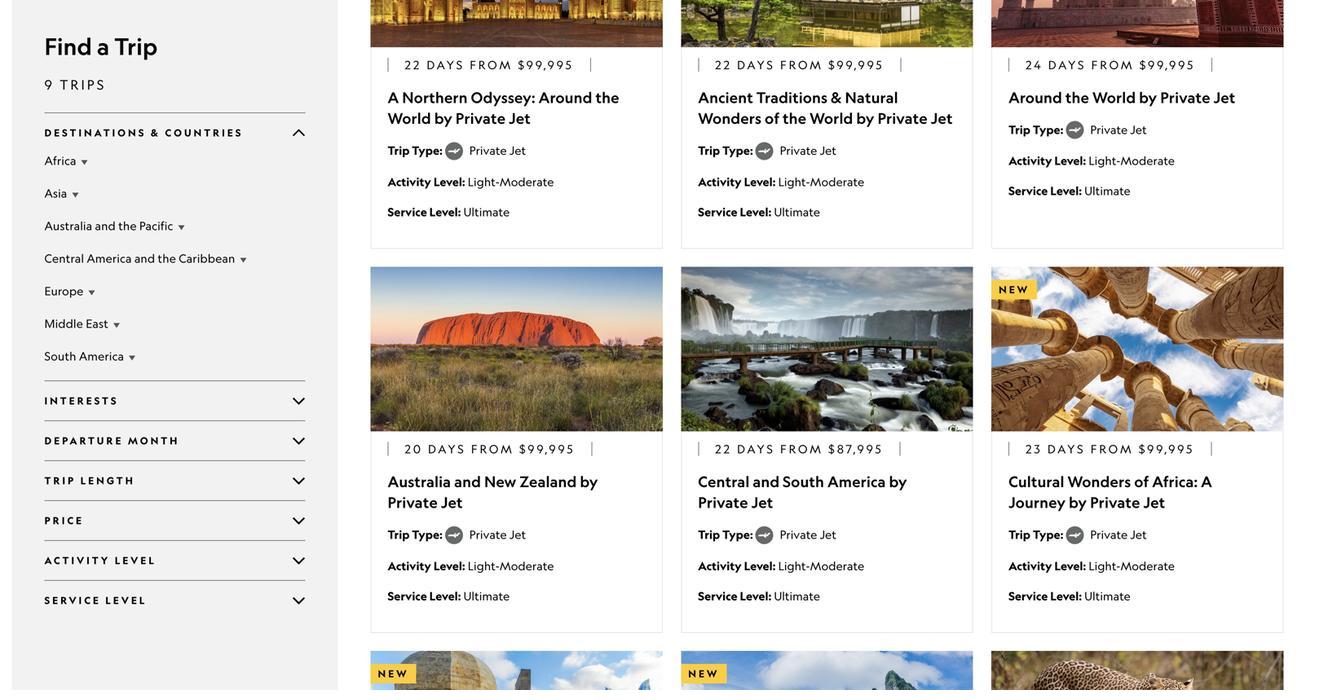 Task type: locate. For each thing, give the bounding box(es) containing it.
private jet down australia and new zealand by private jet
[[470, 528, 526, 542]]

australia
[[44, 219, 92, 233], [388, 473, 451, 491]]

new trip available element
[[992, 280, 1038, 300], [371, 665, 417, 685], [681, 665, 727, 685]]

from up 'around the world by private jet' in the right of the page
[[1092, 58, 1135, 72]]

private
[[1161, 88, 1211, 107], [456, 109, 506, 128], [878, 109, 928, 128], [1091, 123, 1128, 137], [470, 144, 507, 158], [780, 144, 818, 158], [388, 494, 438, 512], [698, 494, 749, 512], [1091, 494, 1141, 512], [470, 528, 507, 542], [780, 528, 818, 542], [1091, 528, 1128, 542]]

light- down australia and new zealand by private jet
[[468, 559, 500, 573]]

type: for cultural
[[1033, 528, 1064, 543]]

a northern odyssey: around the world by private jet link
[[388, 87, 646, 129]]

wonders down 23 days from $99,995
[[1068, 473, 1132, 491]]

0 vertical spatial wonders
[[698, 109, 762, 128]]

type: for australia
[[412, 528, 443, 543]]

0 vertical spatial of
[[765, 109, 780, 128]]

0 vertical spatial &
[[831, 88, 842, 107]]

find
[[44, 32, 92, 60]]

type: down "24"
[[1033, 122, 1064, 137]]

days right "24"
[[1049, 58, 1087, 72]]

1 around from the left
[[539, 88, 593, 107]]

22 days from $99,995 for northern
[[405, 58, 574, 72]]

1 vertical spatial australia
[[388, 473, 451, 491]]

type: down central and south america by private jet
[[723, 528, 753, 543]]

days right 23 on the right of the page
[[1048, 442, 1086, 456]]

trip type: for around the world by private jet
[[1009, 122, 1066, 137]]

2 horizontal spatial new trip available element
[[992, 280, 1038, 300]]

by inside cultural wonders of africa: a journey by private jet
[[1069, 494, 1087, 512]]

22 for ancient
[[716, 58, 732, 72]]

of left africa:
[[1135, 473, 1150, 491]]

1 horizontal spatial 22 days from $99,995
[[716, 58, 885, 72]]

1 vertical spatial wonders
[[1068, 473, 1132, 491]]

light- for new
[[468, 559, 500, 573]]

and
[[95, 219, 116, 233], [134, 252, 155, 265], [454, 473, 481, 491], [753, 473, 780, 491]]

$99,995 for africa:
[[1139, 442, 1195, 456]]

caribbean
[[179, 252, 235, 265]]

jet inside ancient traditions & natural wonders of the world by private jet
[[931, 109, 953, 128]]

moderate down "ancient traditions & natural wonders of the world by private jet" link
[[811, 175, 865, 189]]

africa button
[[44, 153, 305, 169]]

light- for odyssey:
[[468, 175, 500, 189]]

trip length
[[44, 475, 135, 487]]

2 vertical spatial america
[[828, 473, 886, 491]]

service level: ultimate
[[1009, 184, 1131, 198], [388, 205, 510, 219], [698, 205, 821, 219], [388, 589, 510, 604], [698, 589, 821, 604], [1009, 589, 1131, 604]]

moderate for around
[[500, 175, 554, 189]]

type: for around
[[1033, 122, 1064, 137]]

a
[[388, 88, 399, 107], [1202, 473, 1213, 491]]

1 horizontal spatial around
[[1009, 88, 1063, 107]]

1 vertical spatial south
[[783, 473, 825, 491]]

1 horizontal spatial wonders
[[1068, 473, 1132, 491]]

1 horizontal spatial new
[[689, 669, 720, 681]]

activity level: light-moderate for south
[[698, 559, 865, 574]]

by inside central and south america by private jet
[[889, 473, 908, 491]]

light- for world
[[1089, 154, 1121, 168]]

1 vertical spatial level
[[105, 595, 147, 607]]

departure
[[44, 435, 124, 447]]

the multi-tiered rokuon-ji zen buddhist temple amid a forest of trees on the water's edge in kyoto image
[[681, 0, 974, 47]]

trip for australia and new zealand by private jet
[[388, 528, 410, 543]]

0 horizontal spatial world
[[388, 109, 431, 128]]

of down traditions
[[765, 109, 780, 128]]

new trip available element for the exterior walkway of a stone mosque with the flame towers in the distance in baku, azerbaijan image
[[371, 665, 417, 685]]

days for cultural
[[1048, 442, 1086, 456]]

from up traditions
[[781, 58, 824, 72]]

find a trip
[[44, 32, 158, 60]]

0 horizontal spatial new
[[378, 669, 409, 681]]

around
[[539, 88, 593, 107], [1009, 88, 1063, 107]]

asia
[[44, 186, 67, 200]]

and for central and south america by private jet
[[753, 473, 780, 491]]

service for a northern odyssey: around the world by private jet
[[388, 205, 427, 219]]

level down 'activity level'
[[105, 595, 147, 607]]

0 vertical spatial south
[[44, 350, 76, 363]]

0 horizontal spatial central
[[44, 252, 84, 265]]

south america button
[[44, 348, 305, 365]]

$99,995 for natural
[[829, 58, 885, 72]]

australia and new zealand by private jet
[[388, 473, 598, 512]]

activity for around the world by private jet
[[1009, 153, 1053, 168]]

$99,995 for zealand
[[520, 442, 575, 456]]

moderate down "around the world by private jet" link
[[1121, 154, 1175, 168]]

1 vertical spatial america
[[79, 350, 124, 363]]

0 horizontal spatial south
[[44, 350, 76, 363]]

world
[[1093, 88, 1136, 107], [388, 109, 431, 128], [810, 109, 854, 128]]

jet
[[1214, 88, 1236, 107], [509, 109, 531, 128], [931, 109, 953, 128], [1131, 123, 1147, 137], [510, 144, 526, 158], [820, 144, 837, 158], [441, 494, 463, 512], [752, 494, 774, 512], [1144, 494, 1166, 512], [510, 528, 526, 542], [820, 528, 837, 542], [1131, 528, 1147, 542]]

24 days from $99,995
[[1026, 58, 1196, 72]]

wonders down ancient
[[698, 109, 762, 128]]

2 22 days from $99,995 from the left
[[716, 58, 885, 72]]

a couple stand on a bridge spanning a rock filled river surrounded by iguacu falls in south america image
[[681, 267, 974, 432]]

activity level: light-moderate for odyssey:
[[388, 174, 554, 189]]

the jagged peaks of mount otemanu overlook a lagoon on the island of bora bora in french polynesia image
[[681, 652, 974, 691]]

$99,995 up natural
[[829, 58, 885, 72]]

the
[[596, 88, 620, 107], [1066, 88, 1090, 107], [783, 109, 807, 128], [118, 219, 137, 233], [158, 252, 176, 265]]

private jet down a northern odyssey: around the world by private jet in the left top of the page
[[470, 144, 526, 158]]

1 horizontal spatial south
[[783, 473, 825, 491]]

private jet for of
[[1091, 528, 1147, 542]]

price
[[44, 515, 84, 527]]

trip
[[114, 32, 158, 60], [1009, 122, 1031, 137], [388, 143, 410, 158], [698, 143, 720, 158], [44, 475, 76, 487], [388, 528, 410, 543], [698, 528, 720, 543], [1009, 528, 1031, 543]]

days up central and south america by private jet
[[737, 442, 776, 456]]

and inside australia and new zealand by private jet
[[454, 473, 481, 491]]

days for ancient
[[737, 58, 776, 72]]

from for new
[[471, 442, 515, 456]]

moderate down cultural wonders of africa: a journey by private jet "link"
[[1121, 559, 1175, 573]]

world down traditions
[[810, 109, 854, 128]]

1 vertical spatial a
[[1202, 473, 1213, 491]]

central and south america by private jet
[[698, 473, 908, 512]]

south
[[44, 350, 76, 363], [783, 473, 825, 491]]

around the world by private jet
[[1009, 88, 1236, 107]]

south down 22 days from $87,995
[[783, 473, 825, 491]]

light- down a northern odyssey: around the world by private jet in the left top of the page
[[468, 175, 500, 189]]

0 horizontal spatial wonders
[[698, 109, 762, 128]]

type:
[[1033, 122, 1064, 137], [412, 143, 443, 158], [723, 143, 753, 158], [412, 528, 443, 543], [723, 528, 753, 543], [1033, 528, 1064, 543]]

australia down 20 on the bottom left of the page
[[388, 473, 451, 491]]

countries
[[165, 127, 243, 139]]

new
[[999, 284, 1030, 296], [378, 669, 409, 681], [689, 669, 720, 681]]

america inside dropdown button
[[87, 252, 132, 265]]

moderate down a northern odyssey: around the world by private jet link
[[500, 175, 554, 189]]

22 days from $99,995 up traditions
[[716, 58, 885, 72]]

australia for australia and the pacific
[[44, 219, 92, 233]]

light-
[[1089, 154, 1121, 168], [468, 175, 500, 189], [779, 175, 811, 189], [468, 559, 500, 573], [779, 559, 811, 573], [1089, 559, 1121, 573]]

& inside ancient traditions & natural wonders of the world by private jet
[[831, 88, 842, 107]]

0 horizontal spatial around
[[539, 88, 593, 107]]

journey
[[1009, 494, 1066, 512]]

from up new
[[471, 442, 515, 456]]

central inside dropdown button
[[44, 252, 84, 265]]

by
[[1140, 88, 1158, 107], [435, 109, 453, 128], [857, 109, 875, 128], [580, 473, 598, 491], [889, 473, 908, 491], [1069, 494, 1087, 512]]

jet inside cultural wonders of africa: a journey by private jet
[[1144, 494, 1166, 512]]

private inside ancient traditions & natural wonders of the world by private jet
[[878, 109, 928, 128]]

activity for ancient traditions & natural wonders of the world by private jet
[[698, 174, 742, 189]]

odyssey:
[[471, 88, 536, 107]]

world down 24 days from $99,995
[[1093, 88, 1136, 107]]

ultimate
[[1085, 184, 1131, 198], [464, 205, 510, 219], [774, 205, 821, 219], [464, 590, 510, 603], [774, 590, 821, 603], [1085, 590, 1131, 603]]

0 vertical spatial america
[[87, 252, 132, 265]]

22 days from $99,995 up odyssey:
[[405, 58, 574, 72]]

america down australia and the pacific
[[87, 252, 132, 265]]

around down "24"
[[1009, 88, 1063, 107]]

moderate down central and south america by private jet "link"
[[811, 559, 865, 573]]

trip type: for ancient traditions & natural wonders of the world by private jet
[[698, 143, 756, 158]]

and inside the australia and the pacific dropdown button
[[95, 219, 116, 233]]

of
[[765, 109, 780, 128], [1135, 473, 1150, 491]]

type: for ancient
[[723, 143, 753, 158]]

private jet
[[1091, 123, 1147, 137], [470, 144, 526, 158], [780, 144, 837, 158], [470, 528, 526, 542], [780, 528, 837, 542], [1091, 528, 1147, 542]]

and for australia and new zealand by private jet
[[454, 473, 481, 491]]

level:
[[1055, 153, 1087, 168], [434, 174, 465, 189], [744, 174, 776, 189], [1051, 184, 1082, 198], [430, 205, 461, 219], [740, 205, 772, 219], [434, 559, 465, 574], [744, 559, 776, 574], [1055, 559, 1087, 574], [430, 589, 461, 604], [740, 589, 772, 604], [1051, 589, 1082, 604]]

22 for central
[[716, 442, 732, 456]]

australia and the pacific
[[44, 219, 173, 233]]

and down pacific
[[134, 252, 155, 265]]

private inside a northern odyssey: around the world by private jet
[[456, 109, 506, 128]]

service for australia and new zealand by private jet
[[388, 589, 427, 604]]

private jet for south
[[780, 528, 837, 542]]

& up africa dropdown button
[[151, 127, 161, 139]]

from up cultural wonders of africa: a journey by private jet
[[1091, 442, 1134, 456]]

moderate
[[1121, 154, 1175, 168], [500, 175, 554, 189], [811, 175, 865, 189], [500, 559, 554, 573], [811, 559, 865, 573], [1121, 559, 1175, 573]]

central
[[44, 252, 84, 265], [698, 473, 750, 491]]

destinations
[[44, 127, 146, 139]]

world down northern
[[388, 109, 431, 128]]

2 around from the left
[[1009, 88, 1063, 107]]

central and south america by private jet link
[[698, 472, 957, 514]]

days for a
[[427, 58, 465, 72]]

days for around
[[1049, 58, 1087, 72]]

days right 20 on the bottom left of the page
[[428, 442, 466, 456]]

departure month
[[44, 435, 180, 447]]

service level: ultimate for cultural wonders of africa: a journey by private jet
[[1009, 589, 1131, 604]]

and down 22 days from $87,995
[[753, 473, 780, 491]]

by inside ancient traditions & natural wonders of the world by private jet
[[857, 109, 875, 128]]

america down $87,995
[[828, 473, 886, 491]]

the exterior walkway of a stone mosque with the flame towers in the distance in baku, azerbaijan image
[[371, 652, 663, 691]]

private jet down cultural wonders of africa: a journey by private jet
[[1091, 528, 1147, 542]]

$99,995 up zealand
[[520, 442, 575, 456]]

activity
[[1009, 153, 1053, 168], [388, 174, 431, 189], [698, 174, 742, 189], [44, 555, 110, 567], [388, 559, 431, 574], [698, 559, 742, 574], [1009, 559, 1053, 574]]

1 22 days from $99,995 from the left
[[405, 58, 574, 72]]

around right odyssey:
[[539, 88, 593, 107]]

1 vertical spatial of
[[1135, 473, 1150, 491]]

$99,995 up africa:
[[1139, 442, 1195, 456]]

australia down asia
[[44, 219, 92, 233]]

0 horizontal spatial new trip available element
[[371, 665, 417, 685]]

central america and the caribbean
[[44, 252, 235, 265]]

22 days from $99,995
[[405, 58, 574, 72], [716, 58, 885, 72]]

america down the east
[[79, 350, 124, 363]]

private jet down 'around the world by private jet' in the right of the page
[[1091, 123, 1147, 137]]

type: down "journey"
[[1033, 528, 1064, 543]]

wonders
[[698, 109, 762, 128], [1068, 473, 1132, 491]]

0 vertical spatial a
[[388, 88, 399, 107]]

south down middle in the top left of the page
[[44, 350, 76, 363]]

moderate for natural
[[811, 175, 865, 189]]

service level: ultimate for a northern odyssey: around the world by private jet
[[388, 205, 510, 219]]

0 vertical spatial level
[[115, 555, 156, 567]]

0 vertical spatial central
[[44, 252, 84, 265]]

1 horizontal spatial new trip available element
[[681, 665, 727, 685]]

2 horizontal spatial new
[[999, 284, 1030, 296]]

moderate down australia and new zealand by private jet link
[[500, 559, 554, 573]]

$99,995 down ornate, arched buildings and columns of the crossroads of culture in samarkand, uzbekistan at dusk image
[[518, 58, 574, 72]]

type: down northern
[[412, 143, 443, 158]]

from
[[470, 58, 513, 72], [781, 58, 824, 72], [1092, 58, 1135, 72], [471, 442, 515, 456], [781, 442, 824, 456], [1091, 442, 1134, 456]]

cultural wonders of africa: a journey by private jet
[[1009, 473, 1213, 512]]

$99,995
[[518, 58, 574, 72], [829, 58, 885, 72], [1140, 58, 1196, 72], [520, 442, 575, 456], [1139, 442, 1195, 456]]

level
[[115, 555, 156, 567], [105, 595, 147, 607]]

a left northern
[[388, 88, 399, 107]]

from up odyssey:
[[470, 58, 513, 72]]

moderate for africa:
[[1121, 559, 1175, 573]]

0 horizontal spatial of
[[765, 109, 780, 128]]

europe button
[[44, 283, 305, 299]]

south inside central and south america by private jet
[[783, 473, 825, 491]]

light- down cultural wonders of africa: a journey by private jet
[[1089, 559, 1121, 573]]

service level
[[44, 595, 147, 607]]

days
[[427, 58, 465, 72], [737, 58, 776, 72], [1049, 58, 1087, 72], [428, 442, 466, 456], [737, 442, 776, 456], [1048, 442, 1086, 456]]

days up ancient
[[737, 58, 776, 72]]

and up central america and the caribbean
[[95, 219, 116, 233]]

light- down central and south america by private jet
[[779, 559, 811, 573]]

private jet down central and south america by private jet
[[780, 528, 837, 542]]

service for central and south america by private jet
[[698, 589, 738, 604]]

australia inside australia and new zealand by private jet
[[388, 473, 451, 491]]

0 horizontal spatial australia
[[44, 219, 92, 233]]

1 horizontal spatial a
[[1202, 473, 1213, 491]]

a inside cultural wonders of africa: a journey by private jet
[[1202, 473, 1213, 491]]

0 vertical spatial australia
[[44, 219, 92, 233]]

central inside central and south america by private jet
[[698, 473, 750, 491]]

zealand
[[520, 473, 577, 491]]

type: down australia and new zealand by private jet
[[412, 528, 443, 543]]

1 horizontal spatial of
[[1135, 473, 1150, 491]]

around inside a northern odyssey: around the world by private jet
[[539, 88, 593, 107]]

month
[[128, 435, 180, 447]]

from up central and south america by private jet
[[781, 442, 824, 456]]

moderate for america
[[811, 559, 865, 573]]

a right africa:
[[1202, 473, 1213, 491]]

activity level: light-moderate
[[1009, 153, 1175, 168], [388, 174, 554, 189], [698, 174, 865, 189], [388, 559, 554, 574], [698, 559, 865, 574], [1009, 559, 1175, 574]]

1 horizontal spatial central
[[698, 473, 750, 491]]

and left new
[[454, 473, 481, 491]]

new trip available element for "a view looking up at of rows of columns with hieroglyphics etched in them" image
[[992, 280, 1038, 300]]

1 vertical spatial central
[[698, 473, 750, 491]]

2 horizontal spatial world
[[1093, 88, 1136, 107]]

australia for australia and new zealand by private jet
[[388, 473, 451, 491]]

jet inside a northern odyssey: around the world by private jet
[[509, 109, 531, 128]]

0 horizontal spatial 22 days from $99,995
[[405, 58, 574, 72]]

trip type:
[[1009, 122, 1066, 137], [388, 143, 445, 158], [698, 143, 756, 158], [388, 528, 445, 543], [698, 528, 756, 543], [1009, 528, 1066, 543]]

trip for central and south america by private jet
[[698, 528, 720, 543]]

type: down ancient
[[723, 143, 753, 158]]

1 horizontal spatial &
[[831, 88, 842, 107]]

ancient traditions & natural wonders of the world by private jet link
[[698, 87, 957, 129]]

private jet down ancient traditions & natural wonders of the world by private jet
[[780, 144, 837, 158]]

activity level: light-moderate for world
[[1009, 153, 1175, 168]]

america inside 'dropdown button'
[[79, 350, 124, 363]]

days up northern
[[427, 58, 465, 72]]

0 horizontal spatial a
[[388, 88, 399, 107]]

1 horizontal spatial world
[[810, 109, 854, 128]]

&
[[831, 88, 842, 107], [151, 127, 161, 139]]

1 vertical spatial &
[[151, 127, 161, 139]]

light- down 'around the world by private jet' in the right of the page
[[1089, 154, 1121, 168]]

australia and the pacific button
[[44, 218, 305, 234]]

america
[[87, 252, 132, 265], [79, 350, 124, 363], [828, 473, 886, 491]]

service
[[1009, 184, 1048, 198], [388, 205, 427, 219], [698, 205, 738, 219], [388, 589, 427, 604], [698, 589, 738, 604], [1009, 589, 1048, 604], [44, 595, 101, 607]]

africa:
[[1153, 473, 1198, 491]]

level up service level
[[115, 555, 156, 567]]

22
[[405, 58, 422, 72], [716, 58, 732, 72], [716, 442, 732, 456]]

ancient
[[698, 88, 754, 107]]

level for activity level
[[115, 555, 156, 567]]

ultimate for south
[[774, 590, 821, 603]]

around the world by private jet link
[[1009, 87, 1267, 108]]

& left natural
[[831, 88, 842, 107]]

days for australia
[[428, 442, 466, 456]]

$99,995 up "around the world by private jet" link
[[1140, 58, 1196, 72]]

light- down ancient traditions & natural wonders of the world by private jet
[[779, 175, 811, 189]]

trip for cultural wonders of africa: a journey by private jet
[[1009, 528, 1031, 543]]

cultural
[[1009, 473, 1065, 491]]

australia inside dropdown button
[[44, 219, 92, 233]]

1 horizontal spatial australia
[[388, 473, 451, 491]]

and inside central and south america by private jet
[[753, 473, 780, 491]]

ultimate for world
[[1085, 184, 1131, 198]]



Task type: vqa. For each thing, say whether or not it's contained in the screenshot.
New
yes



Task type: describe. For each thing, give the bounding box(es) containing it.
private inside central and south america by private jet
[[698, 494, 749, 512]]

service level: ultimate for australia and new zealand by private jet
[[388, 589, 510, 604]]

south inside 'dropdown button'
[[44, 350, 76, 363]]

traditions
[[757, 88, 828, 107]]

23 days from $99,995
[[1026, 442, 1195, 456]]

20 days from $99,995
[[405, 442, 575, 456]]

trip type: for a northern odyssey: around the world by private jet
[[388, 143, 445, 158]]

a leopard walks across a grassy plain image
[[992, 652, 1284, 691]]

trip for a northern odyssey: around the world by private jet
[[388, 143, 410, 158]]

activity for australia and new zealand by private jet
[[388, 559, 431, 574]]

new
[[484, 473, 517, 491]]

ultimate for of
[[1085, 590, 1131, 603]]

light- for &
[[779, 175, 811, 189]]

$87,995
[[829, 442, 884, 456]]

northern
[[402, 88, 468, 107]]

activity level: light-moderate for &
[[698, 174, 865, 189]]

of inside ancient traditions & natural wonders of the world by private jet
[[765, 109, 780, 128]]

from for odyssey:
[[470, 58, 513, 72]]

activity level: light-moderate for new
[[388, 559, 554, 574]]

activity for a northern odyssey: around the world by private jet
[[388, 174, 431, 189]]

south america
[[44, 350, 124, 363]]

australia and new zealand by private jet link
[[388, 472, 646, 514]]

ultimate for new
[[464, 590, 510, 603]]

america for central
[[87, 252, 132, 265]]

by inside australia and new zealand by private jet
[[580, 473, 598, 491]]

a northern odyssey: around the world by private jet
[[388, 88, 620, 128]]

trip for ancient traditions & natural wonders of the world by private jet
[[698, 143, 720, 158]]

ultimate for odyssey:
[[464, 205, 510, 219]]

moderate for by
[[1121, 154, 1175, 168]]

from for of
[[1091, 442, 1134, 456]]

jet inside australia and new zealand by private jet
[[441, 494, 463, 512]]

east
[[86, 317, 108, 331]]

europe
[[44, 284, 84, 298]]

jet inside central and south america by private jet
[[752, 494, 774, 512]]

activity for central and south america by private jet
[[698, 559, 742, 574]]

destinations & countries
[[44, 127, 243, 139]]

private jet for odyssey:
[[470, 144, 526, 158]]

pacific
[[139, 219, 173, 233]]

from for &
[[781, 58, 824, 72]]

service for cultural wonders of africa: a journey by private jet
[[1009, 589, 1048, 604]]

activity for cultural wonders of africa: a journey by private jet
[[1009, 559, 1053, 574]]

9 trips
[[44, 77, 106, 93]]

america for south
[[79, 350, 124, 363]]

cultural wonders of africa: a journey by private jet link
[[1009, 472, 1267, 514]]

trip type: for central and south america by private jet
[[698, 528, 756, 543]]

9 trips status
[[44, 75, 305, 95]]

trip type: for cultural wonders of africa: a journey by private jet
[[1009, 528, 1066, 543]]

22 for a
[[405, 58, 422, 72]]

service level: ultimate for around the world by private jet
[[1009, 184, 1131, 198]]

asia button
[[44, 185, 305, 201]]

central for central america and the caribbean
[[44, 252, 84, 265]]

ultimate for &
[[774, 205, 821, 219]]

by inside a northern odyssey: around the world by private jet
[[435, 109, 453, 128]]

travelers mill around the grounds of the taj mahal as the sun sets image
[[992, 0, 1284, 47]]

and for australia and the pacific
[[95, 219, 116, 233]]

service level: ultimate for central and south america by private jet
[[698, 589, 821, 604]]

ancient traditions & natural wonders of the world by private jet
[[698, 88, 953, 128]]

light- for south
[[779, 559, 811, 573]]

wonders inside cultural wonders of africa: a journey by private jet
[[1068, 473, 1132, 491]]

days for central
[[737, 442, 776, 456]]

central america and the caribbean button
[[44, 250, 305, 267]]

service for ancient traditions & natural wonders of the world by private jet
[[698, 205, 738, 219]]

light- for of
[[1089, 559, 1121, 573]]

new trip available element for the jagged peaks of mount otemanu overlook a lagoon on the island of bora bora in french polynesia image
[[681, 665, 727, 685]]

world inside a northern odyssey: around the world by private jet
[[388, 109, 431, 128]]

a
[[97, 32, 110, 60]]

new for the exterior walkway of a stone mosque with the flame towers in the distance in baku, azerbaijan image
[[378, 669, 409, 681]]

length
[[80, 475, 135, 487]]

activity level: light-moderate for of
[[1009, 559, 1175, 574]]

a inside a northern odyssey: around the world by private jet
[[388, 88, 399, 107]]

wonders inside ancient traditions & natural wonders of the world by private jet
[[698, 109, 762, 128]]

trip for around the world by private jet
[[1009, 122, 1031, 137]]

a view looking up at of rows of columns with hieroglyphics etched in them image
[[992, 267, 1284, 432]]

private jet for world
[[1091, 123, 1147, 137]]

service level: ultimate for ancient traditions & natural wonders of the world by private jet
[[698, 205, 821, 219]]

the inside a northern odyssey: around the world by private jet
[[596, 88, 620, 107]]

22 days from $99,995 for traditions
[[716, 58, 885, 72]]

new for the jagged peaks of mount otemanu overlook a lagoon on the island of bora bora in french polynesia image
[[689, 669, 720, 681]]

america inside central and south america by private jet
[[828, 473, 886, 491]]

world inside ancient traditions & natural wonders of the world by private jet
[[810, 109, 854, 128]]

central for central and south america by private jet
[[698, 473, 750, 491]]

23
[[1026, 442, 1043, 456]]

from for south
[[781, 442, 824, 456]]

private jet for new
[[470, 528, 526, 542]]

middle east
[[44, 317, 108, 331]]

type: for central
[[723, 528, 753, 543]]

0 horizontal spatial &
[[151, 127, 161, 139]]

$99,995 for around
[[518, 58, 574, 72]]

and inside central america and the caribbean dropdown button
[[134, 252, 155, 265]]

22 days from $87,995
[[716, 442, 884, 456]]

activity level
[[44, 555, 156, 567]]

middle east button
[[44, 316, 305, 332]]

destinations & countries image
[[292, 126, 305, 139]]

20
[[405, 442, 423, 456]]

the massive red sandstone facade of the monolith uluru at uluru-kata tjuta national park image
[[371, 267, 663, 432]]

interests
[[44, 395, 119, 407]]

trip type: for australia and new zealand by private jet
[[388, 528, 445, 543]]

moderate for zealand
[[500, 559, 554, 573]]

ornate, arched buildings and columns of the crossroads of culture in samarkand, uzbekistan at dusk image
[[371, 0, 663, 47]]

type: for a
[[412, 143, 443, 158]]

$99,995 for by
[[1140, 58, 1196, 72]]

24
[[1026, 58, 1044, 72]]

level for service level
[[105, 595, 147, 607]]

natural
[[845, 88, 899, 107]]

africa
[[44, 154, 76, 168]]

service for around the world by private jet
[[1009, 184, 1048, 198]]

private inside cultural wonders of africa: a journey by private jet
[[1091, 494, 1141, 512]]

from for world
[[1092, 58, 1135, 72]]

of inside cultural wonders of africa: a journey by private jet
[[1135, 473, 1150, 491]]

new for "a view looking up at of rows of columns with hieroglyphics etched in them" image
[[999, 284, 1030, 296]]

private inside australia and new zealand by private jet
[[388, 494, 438, 512]]

middle
[[44, 317, 83, 331]]

9
[[44, 77, 54, 93]]

private jet for &
[[780, 144, 837, 158]]

the inside ancient traditions & natural wonders of the world by private jet
[[783, 109, 807, 128]]

trips
[[60, 77, 106, 93]]



